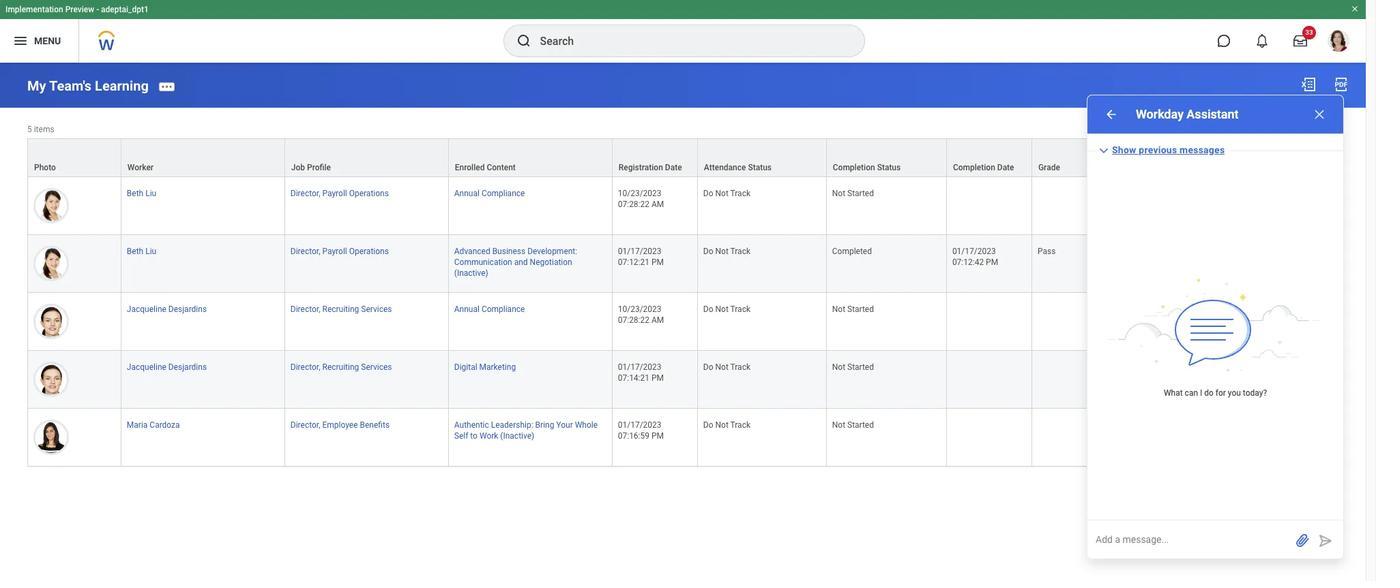 Task type: describe. For each thing, give the bounding box(es) containing it.
grade button
[[1032, 139, 1091, 177]]

employee's photo (maria cardoza) image
[[33, 420, 69, 456]]

inbox large image
[[1294, 34, 1307, 48]]

export to excel image
[[1300, 76, 1317, 93]]

07:16:59
[[618, 432, 650, 442]]

messages
[[1180, 144, 1225, 155]]

director, employee benefits link
[[291, 418, 390, 431]]

4 not started from the top
[[832, 421, 874, 431]]

advanced
[[454, 247, 490, 256]]

advanced business development: communication and negotiation (inactive) link
[[454, 244, 577, 278]]

date for registration date
[[665, 163, 682, 172]]

job profile
[[291, 163, 331, 172]]

01/17/2023 07:12:42 pm
[[952, 247, 998, 267]]

workday assistant region
[[1088, 96, 1343, 559]]

today?
[[1243, 389, 1267, 398]]

profile
[[307, 163, 331, 172]]

07:28:22 for director, payroll operations
[[618, 200, 650, 209]]

director, recruiting services link for digital
[[291, 360, 392, 373]]

whole
[[575, 421, 598, 431]]

for
[[1216, 389, 1226, 398]]

director, for annual's director, recruiting services link
[[291, 305, 320, 314]]

content
[[487, 163, 516, 172]]

recruiting for annual compliance
[[322, 305, 359, 314]]

annual for director, recruiting services
[[454, 305, 480, 314]]

workday assistant
[[1136, 107, 1239, 121]]

services for annual compliance
[[361, 305, 392, 314]]

pm for 01/17/2023 07:14:21 pm
[[652, 374, 664, 384]]

authentic leadership: bring your whole self to work (inactive)
[[454, 421, 598, 442]]

self
[[454, 432, 468, 442]]

01/17/2023 for 07:12:42
[[952, 247, 996, 256]]

completion date
[[953, 163, 1014, 172]]

beth liu for advanced
[[127, 247, 156, 256]]

started for 01/17/2023 07:14:21 pm do not track element
[[847, 363, 874, 373]]

07:12:42
[[952, 258, 984, 267]]

worker
[[127, 163, 154, 172]]

1 column header from the left
[[1236, 150, 1278, 177]]

am for director, recruiting services
[[652, 316, 664, 325]]

started for 10/23/2023 07:28:22 am do not track element
[[847, 189, 874, 198]]

am for director, payroll operations
[[652, 200, 664, 209]]

job
[[291, 163, 305, 172]]

do for 01/17/2023 07:16:59 pm
[[703, 421, 713, 431]]

-
[[96, 5, 99, 14]]

maria cardoza
[[127, 421, 180, 431]]

leadership:
[[491, 421, 533, 431]]

duration button
[[1142, 139, 1235, 177]]

1 director, from the top
[[291, 189, 320, 198]]

payroll for advanced business development: communication and negotiation (inactive)
[[322, 247, 347, 256]]

photo button
[[28, 139, 121, 177]]

compliance for director, payroll operations
[[482, 189, 525, 198]]

authentic
[[454, 421, 489, 431]]

2 row from the top
[[27, 150, 1328, 177]]

select to filter grid data image
[[1250, 121, 1265, 136]]

07:14:21
[[618, 374, 650, 384]]

maria cardoza link
[[127, 418, 180, 431]]

implementation
[[5, 5, 63, 14]]

employee's photo (beth liu) image for menu banner
[[33, 188, 69, 224]]

director, recruiting services for digital marketing
[[291, 363, 392, 373]]

jacqueline desjardins for annual
[[127, 305, 207, 314]]

job profile button
[[285, 139, 448, 177]]

01/17/2023 07:14:21 pm
[[618, 363, 664, 384]]

what can i do for you today?
[[1164, 389, 1267, 398]]

Add a message... text field
[[1088, 521, 1292, 559]]

desjardins for annual
[[168, 305, 207, 314]]

2 column header from the left
[[1278, 150, 1328, 177]]

5
[[27, 125, 32, 134]]

started for do not track element for 01/17/2023 07:16:59 pm
[[847, 421, 874, 431]]

director, employee benefits
[[291, 421, 390, 431]]

status for completion status
[[877, 163, 901, 172]]

profile logan mcneil image
[[1328, 30, 1350, 55]]

annual compliance link for director, payroll operations
[[454, 186, 525, 198]]

date for completion date
[[997, 163, 1014, 172]]

employee's photo (beth liu) image for toolbar on the top right of page in the 'my team's learning' main content
[[33, 246, 69, 282]]

advanced business development: communication and negotiation (inactive)
[[454, 247, 577, 278]]

jacqueline desjardins link for digital
[[127, 360, 207, 373]]

01/17/2023 for 07:16:59
[[618, 421, 661, 431]]

beth for advanced business development: communication and negotiation (inactive)
[[127, 247, 143, 256]]

workday
[[1136, 107, 1184, 121]]

preview
[[65, 5, 94, 14]]

digital
[[454, 363, 477, 373]]

5 row from the top
[[27, 293, 1328, 351]]

do for 10/23/2023 07:28:22 am
[[703, 189, 713, 198]]

recruiting for digital marketing
[[322, 363, 359, 373]]

jacqueline for digital marketing
[[127, 363, 166, 373]]

marketing
[[479, 363, 516, 373]]

justify image
[[12, 33, 29, 49]]

and
[[514, 258, 528, 267]]

implementation preview -   adeptai_dpt1
[[5, 5, 149, 14]]

what
[[1164, 389, 1183, 398]]

33 button
[[1285, 26, 1316, 56]]

10/23/2023 for director, recruiting services
[[618, 305, 661, 314]]

track for 01/17/2023 07:14:21 pm
[[730, 363, 750, 373]]

3 track from the top
[[730, 305, 750, 314]]

you
[[1228, 389, 1241, 398]]

digital marketing link
[[454, 360, 516, 373]]

i
[[1200, 389, 1202, 398]]

director, payroll operations for annual compliance
[[291, 189, 389, 198]]

do not track element for 01/17/2023 07:14:21 pm
[[703, 360, 750, 373]]

maria
[[127, 421, 148, 431]]

completion for completion status
[[833, 163, 875, 172]]

enrolled content button
[[449, 139, 612, 177]]

pm for 01/17/2023 07:16:59 pm
[[652, 432, 664, 442]]

liu for advanced
[[145, 247, 156, 256]]

benefits
[[360, 421, 390, 431]]

employee
[[322, 421, 358, 431]]

33
[[1305, 29, 1313, 36]]

bring
[[535, 421, 554, 431]]

not started element for do not track element for 01/17/2023 07:16:59 pm
[[832, 418, 874, 431]]

business
[[492, 247, 525, 256]]

row containing photo
[[27, 138, 1328, 177]]

enrolled
[[455, 163, 485, 172]]

show previous messages
[[1112, 144, 1225, 155]]

completed element
[[832, 244, 872, 256]]

track for 01/17/2023 07:16:59 pm
[[730, 421, 750, 431]]

fullscreen image
[[1284, 121, 1299, 136]]

my
[[27, 78, 46, 94]]

score
[[1114, 163, 1135, 172]]

attendance status
[[704, 163, 772, 172]]

negotiation
[[530, 258, 572, 267]]

table image
[[1304, 120, 1317, 134]]

cardoza
[[150, 421, 180, 431]]

do for 01/17/2023 07:12:21 pm
[[703, 247, 713, 256]]

1 employee's photo (jacqueline desjardins) image from the top
[[33, 304, 69, 340]]

pass
[[1038, 247, 1056, 256]]

do for 01/17/2023 07:14:21 pm
[[703, 363, 713, 373]]

status for attendance status
[[748, 163, 772, 172]]

chevron down small image
[[1096, 143, 1112, 159]]

2 not started element from the top
[[832, 302, 874, 314]]

01/17/2023 07:12:21 pm
[[618, 247, 664, 267]]

do not track for 10/23/2023 07:28:22 am
[[703, 189, 750, 198]]

menu banner
[[0, 0, 1366, 63]]

annual compliance for director, payroll operations
[[454, 189, 525, 198]]

authentic leadership: bring your whole self to work (inactive) link
[[454, 418, 598, 442]]

development:
[[527, 247, 577, 256]]

01/17/2023 07:16:59 pm
[[618, 421, 664, 442]]



Task type: locate. For each thing, give the bounding box(es) containing it.
2 employee's photo (beth liu) image from the top
[[33, 246, 69, 282]]

1 not started element from the top
[[832, 186, 874, 198]]

10/23/2023 for director, payroll operations
[[618, 189, 661, 198]]

employee's photo (beth liu) image
[[33, 188, 69, 224], [33, 246, 69, 282]]

jacqueline desjardins link for annual
[[127, 302, 207, 314]]

2 director, payroll operations link from the top
[[291, 244, 389, 256]]

send image
[[1317, 534, 1334, 550]]

adeptai_dpt1
[[101, 5, 149, 14]]

0 vertical spatial director, recruiting services
[[291, 305, 392, 314]]

track for 01/17/2023 07:12:21 pm
[[730, 247, 750, 256]]

annual
[[454, 189, 480, 198], [454, 305, 480, 314]]

director, recruiting services for annual compliance
[[291, 305, 392, 314]]

5 director, from the top
[[291, 421, 320, 431]]

1 beth liu link from the top
[[127, 186, 156, 198]]

1 director, payroll operations from the top
[[291, 189, 389, 198]]

1 recruiting from the top
[[322, 305, 359, 314]]

1 vertical spatial director, payroll operations
[[291, 247, 389, 256]]

photo
[[34, 163, 56, 172]]

expand table image
[[1322, 120, 1336, 134]]

1 completion from the left
[[833, 163, 875, 172]]

0 vertical spatial desjardins
[[168, 305, 207, 314]]

2 director, payroll operations from the top
[[291, 247, 389, 256]]

10/23/2023 07:28:22 am down registration
[[618, 189, 664, 209]]

view printable version (pdf) image
[[1333, 76, 1350, 93]]

operations
[[349, 189, 389, 198], [349, 247, 389, 256]]

4 not started element from the top
[[832, 418, 874, 431]]

1 horizontal spatial completion
[[953, 163, 995, 172]]

pm for 01/17/2023 07:12:21 pm
[[652, 258, 664, 267]]

2 services from the top
[[361, 363, 392, 373]]

director, for 'director, employee benefits' link
[[291, 421, 320, 431]]

0 vertical spatial jacqueline desjardins
[[127, 305, 207, 314]]

01/17/2023 for 07:14:21
[[618, 363, 661, 373]]

1 do not track element from the top
[[703, 186, 750, 198]]

4 director, from the top
[[291, 363, 320, 373]]

1 employee's photo (beth liu) image from the top
[[33, 188, 69, 224]]

1 do from the top
[[703, 189, 713, 198]]

compliance
[[482, 189, 525, 198], [482, 305, 525, 314]]

track
[[730, 189, 750, 198], [730, 247, 750, 256], [730, 305, 750, 314], [730, 363, 750, 373], [730, 421, 750, 431]]

compliance down advanced business development: communication and negotiation (inactive)
[[482, 305, 525, 314]]

status inside popup button
[[877, 163, 901, 172]]

0 vertical spatial compliance
[[482, 189, 525, 198]]

can
[[1185, 389, 1198, 398]]

annual compliance link down enrolled content
[[454, 186, 525, 198]]

0 vertical spatial director, payroll operations
[[291, 189, 389, 198]]

(inactive) inside authentic leadership: bring your whole self to work (inactive)
[[500, 432, 534, 442]]

1 not started from the top
[[832, 189, 874, 198]]

1 07:28:22 from the top
[[618, 200, 650, 209]]

1 vertical spatial 10/23/2023
[[618, 305, 661, 314]]

payroll for annual compliance
[[322, 189, 347, 198]]

2 completion from the left
[[953, 163, 995, 172]]

2 10/23/2023 from the top
[[618, 305, 661, 314]]

column header down fullscreen image
[[1278, 150, 1328, 177]]

1 vertical spatial desjardins
[[168, 363, 207, 373]]

0 vertical spatial director, recruiting services link
[[291, 302, 392, 314]]

3 do from the top
[[703, 305, 713, 314]]

1 date from the left
[[665, 163, 682, 172]]

1 vertical spatial employee's photo (jacqueline desjardins) image
[[33, 362, 69, 398]]

5 items
[[27, 125, 54, 134]]

1 operations from the top
[[349, 189, 389, 198]]

3 director, from the top
[[291, 305, 320, 314]]

1 vertical spatial liu
[[145, 247, 156, 256]]

1 annual compliance from the top
[[454, 189, 525, 198]]

services for digital marketing
[[361, 363, 392, 373]]

payroll
[[322, 189, 347, 198], [322, 247, 347, 256]]

toolbar
[[1210, 117, 1339, 138]]

jacqueline desjardins for digital
[[127, 363, 207, 373]]

attendance
[[704, 163, 746, 172]]

5 do not track element from the top
[[703, 418, 750, 431]]

1 compliance from the top
[[482, 189, 525, 198]]

0 vertical spatial annual compliance link
[[454, 186, 525, 198]]

completion date button
[[947, 139, 1032, 177]]

2 beth liu from the top
[[127, 247, 156, 256]]

director, payroll operations link
[[291, 186, 389, 198], [291, 244, 389, 256]]

1 vertical spatial payroll
[[322, 247, 347, 256]]

0 vertical spatial am
[[652, 200, 664, 209]]

director, payroll operations
[[291, 189, 389, 198], [291, 247, 389, 256]]

07:28:22 up 01/17/2023 07:14:21 pm
[[618, 316, 650, 325]]

beth liu link for advanced
[[127, 244, 156, 256]]

do not track element
[[703, 186, 750, 198], [703, 244, 750, 256], [703, 302, 750, 314], [703, 360, 750, 373], [703, 418, 750, 431]]

pm right '07:12:42'
[[986, 258, 998, 267]]

beth liu link
[[127, 186, 156, 198], [127, 244, 156, 256]]

0 vertical spatial 10/23/2023 07:28:22 am
[[618, 189, 664, 209]]

1 vertical spatial director, recruiting services
[[291, 363, 392, 373]]

0 horizontal spatial (inactive)
[[454, 269, 488, 278]]

search image
[[515, 33, 532, 49]]

date right registration
[[665, 163, 682, 172]]

1 vertical spatial am
[[652, 316, 664, 325]]

2 beth from the top
[[127, 247, 143, 256]]

1 director, payroll operations link from the top
[[291, 186, 389, 198]]

compliance down content
[[482, 189, 525, 198]]

notifications large image
[[1255, 34, 1269, 48]]

4 started from the top
[[847, 421, 874, 431]]

1 vertical spatial beth
[[127, 247, 143, 256]]

annual compliance link down communication
[[454, 302, 525, 314]]

do not track for 01/17/2023 07:12:21 pm
[[703, 247, 750, 256]]

2 07:28:22 from the top
[[618, 316, 650, 325]]

0 horizontal spatial completion
[[833, 163, 875, 172]]

5 do from the top
[[703, 421, 713, 431]]

show
[[1112, 144, 1136, 155]]

director, recruiting services link for annual
[[291, 302, 392, 314]]

0 vertical spatial beth liu
[[127, 189, 156, 198]]

1 row from the top
[[27, 138, 1328, 177]]

07:28:22 for director, recruiting services
[[618, 316, 650, 325]]

(inactive) down communication
[[454, 269, 488, 278]]

completion inside the completion date popup button
[[953, 163, 995, 172]]

2 jacqueline from the top
[[127, 363, 166, 373]]

10/23/2023 07:28:22 am for services
[[618, 305, 664, 325]]

10/23/2023
[[618, 189, 661, 198], [618, 305, 661, 314]]

beth liu for annual
[[127, 189, 156, 198]]

completion
[[833, 163, 875, 172], [953, 163, 995, 172]]

pm inside 01/17/2023 07:12:21 pm
[[652, 258, 664, 267]]

track for 10/23/2023 07:28:22 am
[[730, 189, 750, 198]]

date
[[665, 163, 682, 172], [997, 163, 1014, 172]]

operations for annual compliance
[[349, 189, 389, 198]]

01/17/2023 inside '01/17/2023 07:12:42 pm'
[[952, 247, 996, 256]]

6 row from the top
[[27, 351, 1328, 409]]

01/17/2023 inside 01/17/2023 07:12:21 pm
[[618, 247, 661, 256]]

10/23/2023 07:28:22 am down 07:12:21
[[618, 305, 664, 325]]

compliance for director, recruiting services
[[482, 305, 525, 314]]

completion for completion date
[[953, 163, 995, 172]]

1 vertical spatial employee's photo (beth liu) image
[[33, 246, 69, 282]]

do not track for 01/17/2023 07:16:59 pm
[[703, 421, 750, 431]]

pm right 07:16:59
[[652, 432, 664, 442]]

column header
[[1236, 150, 1278, 177], [1278, 150, 1328, 177]]

2 track from the top
[[730, 247, 750, 256]]

registration date button
[[613, 139, 697, 177]]

do not track for 01/17/2023 07:14:21 pm
[[703, 363, 750, 373]]

1 payroll from the top
[[322, 189, 347, 198]]

5 track from the top
[[730, 421, 750, 431]]

7 row from the top
[[27, 409, 1328, 467]]

2 desjardins from the top
[[168, 363, 207, 373]]

2 jacqueline desjardins link from the top
[[127, 360, 207, 373]]

Search Workday  search field
[[540, 26, 836, 56]]

1 vertical spatial annual
[[454, 305, 480, 314]]

2 not started from the top
[[832, 305, 874, 314]]

01/17/2023 up 07:14:21
[[618, 363, 661, 373]]

menu
[[34, 35, 61, 46]]

3 not started from the top
[[832, 363, 874, 373]]

beth liu link for annual
[[127, 186, 156, 198]]

1 vertical spatial operations
[[349, 247, 389, 256]]

annual compliance
[[454, 189, 525, 198], [454, 305, 525, 314]]

2 date from the left
[[997, 163, 1014, 172]]

upload clip image
[[1294, 533, 1311, 549]]

3 row from the top
[[27, 177, 1328, 235]]

desjardins
[[168, 305, 207, 314], [168, 363, 207, 373]]

1 vertical spatial recruiting
[[322, 363, 359, 373]]

1 vertical spatial annual compliance
[[454, 305, 525, 314]]

not started element for 10/23/2023 07:28:22 am do not track element
[[832, 186, 874, 198]]

date inside popup button
[[665, 163, 682, 172]]

0 vertical spatial beth liu link
[[127, 186, 156, 198]]

2 operations from the top
[[349, 247, 389, 256]]

do
[[703, 189, 713, 198], [703, 247, 713, 256], [703, 305, 713, 314], [703, 363, 713, 373], [703, 421, 713, 431]]

07:28:22 down registration
[[618, 200, 650, 209]]

4 do from the top
[[703, 363, 713, 373]]

1 annual compliance link from the top
[[454, 186, 525, 198]]

01/17/2023 inside 01/17/2023 07:16:59 pm
[[618, 421, 661, 431]]

01/17/2023 up '07:12:42'
[[952, 247, 996, 256]]

status inside popup button
[[748, 163, 772, 172]]

registration
[[619, 163, 663, 172]]

date left grade
[[997, 163, 1014, 172]]

learning
[[95, 78, 149, 94]]

pm
[[652, 258, 664, 267], [986, 258, 998, 267], [652, 374, 664, 384], [652, 432, 664, 442]]

started
[[847, 189, 874, 198], [847, 305, 874, 314], [847, 363, 874, 373], [847, 421, 874, 431]]

team's
[[49, 78, 92, 94]]

1 jacqueline from the top
[[127, 305, 166, 314]]

2 director, recruiting services link from the top
[[291, 360, 392, 373]]

communication
[[454, 258, 512, 267]]

1 horizontal spatial date
[[997, 163, 1014, 172]]

1 am from the top
[[652, 200, 664, 209]]

0 vertical spatial 07:28:22
[[618, 200, 650, 209]]

pm right 07:12:21
[[652, 258, 664, 267]]

0 vertical spatial liu
[[145, 189, 156, 198]]

2 annual from the top
[[454, 305, 480, 314]]

am
[[652, 200, 664, 209], [652, 316, 664, 325]]

2 liu from the top
[[145, 247, 156, 256]]

1 vertical spatial 07:28:22
[[618, 316, 650, 325]]

3 started from the top
[[847, 363, 874, 373]]

am down registration date
[[652, 200, 664, 209]]

4 do not track from the top
[[703, 363, 750, 373]]

pm inside '01/17/2023 07:12:42 pm'
[[986, 258, 998, 267]]

enrolled content
[[455, 163, 516, 172]]

10/23/2023 down 07:12:21
[[618, 305, 661, 314]]

0 vertical spatial recruiting
[[322, 305, 359, 314]]

row
[[27, 138, 1328, 177], [27, 150, 1328, 177], [27, 177, 1328, 235], [27, 235, 1328, 293], [27, 293, 1328, 351], [27, 351, 1328, 409], [27, 409, 1328, 467]]

2 recruiting from the top
[[322, 363, 359, 373]]

row containing maria cardoza
[[27, 409, 1328, 467]]

1 vertical spatial beth liu
[[127, 247, 156, 256]]

1 liu from the top
[[145, 189, 156, 198]]

jacqueline desjardins link
[[127, 302, 207, 314], [127, 360, 207, 373]]

1 director, recruiting services from the top
[[291, 305, 392, 314]]

2 do not track element from the top
[[703, 244, 750, 256]]

export to excel image
[[1216, 121, 1231, 136]]

pm right 07:14:21
[[652, 374, 664, 384]]

1 10/23/2023 07:28:22 am from the top
[[618, 189, 664, 209]]

0 vertical spatial 10/23/2023
[[618, 189, 661, 198]]

0 vertical spatial operations
[[349, 189, 389, 198]]

1 beth from the top
[[127, 189, 143, 198]]

director, payroll operations link for annual
[[291, 186, 389, 198]]

my team's learning
[[27, 78, 149, 94]]

3 do not track from the top
[[703, 305, 750, 314]]

1 jacqueline desjardins from the top
[[127, 305, 207, 314]]

completion inside completion status popup button
[[833, 163, 875, 172]]

menu button
[[0, 19, 79, 63]]

0 vertical spatial payroll
[[322, 189, 347, 198]]

2 annual compliance from the top
[[454, 305, 525, 314]]

3 not started element from the top
[[832, 360, 874, 373]]

01/17/2023 inside 01/17/2023 07:14:21 pm
[[618, 363, 661, 373]]

director,
[[291, 189, 320, 198], [291, 247, 320, 256], [291, 305, 320, 314], [291, 363, 320, 373], [291, 421, 320, 431]]

1 vertical spatial director, payroll operations link
[[291, 244, 389, 256]]

annual compliance for director, recruiting services
[[454, 305, 525, 314]]

07:28:22
[[618, 200, 650, 209], [618, 316, 650, 325]]

1 vertical spatial jacqueline
[[127, 363, 166, 373]]

liu for annual
[[145, 189, 156, 198]]

registration date
[[619, 163, 682, 172]]

director, payroll operations for advanced business development: communication and negotiation (inactive)
[[291, 247, 389, 256]]

score button
[[1091, 139, 1141, 177]]

work
[[480, 432, 498, 442]]

show previous messages button
[[1096, 140, 1229, 162]]

2 am from the top
[[652, 316, 664, 325]]

2 director, from the top
[[291, 247, 320, 256]]

1 vertical spatial jacqueline desjardins link
[[127, 360, 207, 373]]

assistant
[[1187, 107, 1239, 121]]

do
[[1204, 389, 1214, 398]]

pm inside 01/17/2023 07:14:21 pm
[[652, 374, 664, 384]]

column header down select to filter grid data icon
[[1236, 150, 1278, 177]]

1 track from the top
[[730, 189, 750, 198]]

1 vertical spatial beth liu link
[[127, 244, 156, 256]]

(inactive) inside advanced business development: communication and negotiation (inactive)
[[454, 269, 488, 278]]

cell
[[947, 177, 1032, 235], [1091, 177, 1142, 235], [1142, 177, 1236, 235], [1236, 177, 1278, 235], [1278, 177, 1328, 235], [1091, 235, 1142, 293], [1142, 235, 1236, 293], [1236, 235, 1278, 293], [1278, 235, 1328, 293], [947, 293, 1032, 351], [1091, 293, 1142, 351], [1142, 293, 1236, 351], [1236, 293, 1278, 351], [1278, 293, 1328, 351], [947, 351, 1032, 409], [1091, 351, 1142, 409], [1142, 351, 1236, 409], [1236, 351, 1278, 409], [1278, 351, 1328, 409], [947, 409, 1032, 467], [1091, 409, 1142, 467], [1142, 409, 1236, 467], [1236, 409, 1278, 467], [1278, 409, 1328, 467]]

0 vertical spatial beth
[[127, 189, 143, 198]]

arrow left image
[[1105, 108, 1118, 121]]

pass element
[[1038, 244, 1056, 256]]

1 horizontal spatial (inactive)
[[500, 432, 534, 442]]

1 vertical spatial jacqueline desjardins
[[127, 363, 207, 373]]

do not track
[[703, 189, 750, 198], [703, 247, 750, 256], [703, 305, 750, 314], [703, 363, 750, 373], [703, 421, 750, 431]]

0 vertical spatial jacqueline
[[127, 305, 166, 314]]

annual down communication
[[454, 305, 480, 314]]

director, for digital's director, recruiting services link
[[291, 363, 320, 373]]

4 track from the top
[[730, 363, 750, 373]]

export to worksheets image
[[1233, 121, 1249, 137]]

annual compliance link for director, recruiting services
[[454, 302, 525, 314]]

07:12:21
[[618, 258, 650, 267]]

am up 01/17/2023 07:14:21 pm
[[652, 316, 664, 325]]

digital marketing
[[454, 363, 516, 373]]

close environment banner image
[[1351, 5, 1359, 13]]

completion status
[[833, 163, 901, 172]]

1 horizontal spatial status
[[877, 163, 901, 172]]

annual for director, payroll operations
[[454, 189, 480, 198]]

previous
[[1139, 144, 1177, 155]]

4 row from the top
[[27, 235, 1328, 293]]

1 10/23/2023 from the top
[[618, 189, 661, 198]]

1 director, recruiting services link from the top
[[291, 302, 392, 314]]

completion status button
[[827, 139, 946, 177]]

annual compliance down enrolled content
[[454, 189, 525, 198]]

0 vertical spatial employee's photo (jacqueline desjardins) image
[[33, 304, 69, 340]]

attendance status button
[[698, 139, 826, 177]]

2 employee's photo (jacqueline desjardins) image from the top
[[33, 362, 69, 398]]

director, recruiting services
[[291, 305, 392, 314], [291, 363, 392, 373]]

10/23/2023 07:28:22 am for operations
[[618, 189, 664, 209]]

2 compliance from the top
[[482, 305, 525, 314]]

beth
[[127, 189, 143, 198], [127, 247, 143, 256]]

pm for 01/17/2023 07:12:42 pm
[[986, 258, 998, 267]]

my team's learning main content
[[0, 63, 1366, 480]]

worker button
[[121, 139, 284, 177]]

1 vertical spatial (inactive)
[[500, 432, 534, 442]]

(inactive) down leadership: in the bottom of the page
[[500, 432, 534, 442]]

1 annual from the top
[[454, 189, 480, 198]]

2 payroll from the top
[[322, 247, 347, 256]]

completed
[[832, 247, 872, 256]]

1 vertical spatial compliance
[[482, 305, 525, 314]]

duration
[[1148, 163, 1179, 172]]

01/17/2023 up 07:16:59
[[618, 421, 661, 431]]

0 vertical spatial employee's photo (beth liu) image
[[33, 188, 69, 224]]

1 desjardins from the top
[[168, 305, 207, 314]]

0 vertical spatial (inactive)
[[454, 269, 488, 278]]

4 do not track element from the top
[[703, 360, 750, 373]]

grade
[[1038, 163, 1060, 172]]

0 vertical spatial annual
[[454, 189, 480, 198]]

0 horizontal spatial status
[[748, 163, 772, 172]]

employee's photo (jacqueline desjardins) image
[[33, 304, 69, 340], [33, 362, 69, 398]]

2 status from the left
[[877, 163, 901, 172]]

1 do not track from the top
[[703, 189, 750, 198]]

x image
[[1313, 108, 1326, 121]]

1 vertical spatial services
[[361, 363, 392, 373]]

0 vertical spatial jacqueline desjardins link
[[127, 302, 207, 314]]

01/17/2023 for 07:12:21
[[618, 247, 661, 256]]

1 started from the top
[[847, 189, 874, 198]]

1 status from the left
[[748, 163, 772, 172]]

recruiting
[[322, 305, 359, 314], [322, 363, 359, 373]]

beth liu
[[127, 189, 156, 198], [127, 247, 156, 256]]

not started
[[832, 189, 874, 198], [832, 305, 874, 314], [832, 363, 874, 373], [832, 421, 874, 431]]

2 director, recruiting services from the top
[[291, 363, 392, 373]]

3 do not track element from the top
[[703, 302, 750, 314]]

not started element
[[832, 186, 874, 198], [832, 302, 874, 314], [832, 360, 874, 373], [832, 418, 874, 431]]

0 vertical spatial annual compliance
[[454, 189, 525, 198]]

your
[[556, 421, 573, 431]]

not
[[715, 189, 729, 198], [832, 189, 845, 198], [715, 247, 729, 256], [715, 305, 729, 314], [832, 305, 845, 314], [715, 363, 729, 373], [832, 363, 845, 373], [715, 421, 729, 431], [832, 421, 845, 431]]

10/23/2023 down registration
[[618, 189, 661, 198]]

1 jacqueline desjardins link from the top
[[127, 302, 207, 314]]

2 do from the top
[[703, 247, 713, 256]]

to
[[470, 432, 478, 442]]

1 vertical spatial director, recruiting services link
[[291, 360, 392, 373]]

not started element for 01/17/2023 07:14:21 pm do not track element
[[832, 360, 874, 373]]

toolbar inside 'my team's learning' main content
[[1210, 117, 1339, 138]]

pm inside 01/17/2023 07:16:59 pm
[[652, 432, 664, 442]]

annual down enrolled
[[454, 189, 480, 198]]

date inside popup button
[[997, 163, 1014, 172]]

0 horizontal spatial date
[[665, 163, 682, 172]]

items
[[34, 125, 54, 134]]

do not track element for 10/23/2023 07:28:22 am
[[703, 186, 750, 198]]

2 jacqueline desjardins from the top
[[127, 363, 207, 373]]

0 vertical spatial director, payroll operations link
[[291, 186, 389, 198]]

2 annual compliance link from the top
[[454, 302, 525, 314]]

jacqueline for annual compliance
[[127, 305, 166, 314]]

expand/collapse chart image
[[1267, 121, 1282, 136]]

director, recruiting services link
[[291, 302, 392, 314], [291, 360, 392, 373]]

desjardins for digital
[[168, 363, 207, 373]]

5 do not track from the top
[[703, 421, 750, 431]]

01/17/2023 up 07:12:21
[[618, 247, 661, 256]]

annual compliance down communication
[[454, 305, 525, 314]]

operations for advanced business development: communication and negotiation (inactive)
[[349, 247, 389, 256]]

director, payroll operations link for advanced
[[291, 244, 389, 256]]

beth for annual compliance
[[127, 189, 143, 198]]

1 vertical spatial annual compliance link
[[454, 302, 525, 314]]

do not track element for 01/17/2023 07:12:21 pm
[[703, 244, 750, 256]]

application
[[1088, 521, 1343, 559]]

1 vertical spatial 10/23/2023 07:28:22 am
[[618, 305, 664, 325]]

1 beth liu from the top
[[127, 189, 156, 198]]

my team's learning element
[[27, 78, 149, 94]]

2 started from the top
[[847, 305, 874, 314]]

1 services from the top
[[361, 305, 392, 314]]

0 vertical spatial services
[[361, 305, 392, 314]]

do not track element for 01/17/2023 07:16:59 pm
[[703, 418, 750, 431]]



Task type: vqa. For each thing, say whether or not it's contained in the screenshot.
1st director, payroll operations from the top
yes



